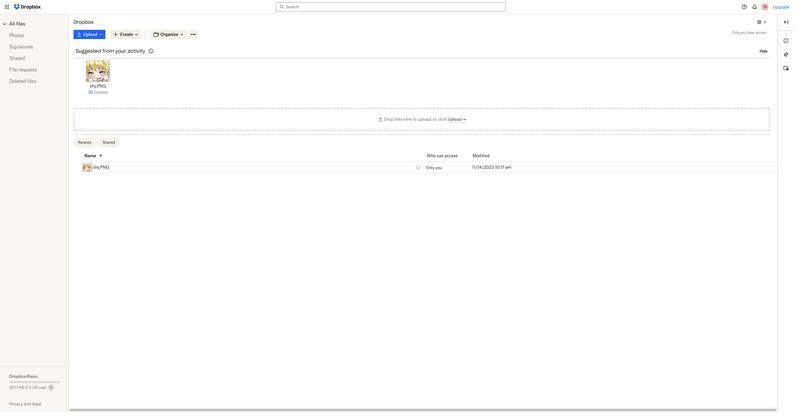 Task type: vqa. For each thing, say whether or not it's contained in the screenshot.
the middle Dropbox
yes



Task type: describe. For each thing, give the bounding box(es) containing it.
legal
[[32, 402, 41, 407]]

deleted files
[[9, 78, 36, 84]]

privacy and legal
[[9, 402, 41, 407]]

privacy and legal link
[[9, 402, 69, 407]]

click
[[438, 117, 447, 122]]

hide button
[[760, 49, 768, 54]]

2
[[29, 386, 31, 390]]

open information panel image
[[783, 37, 790, 44]]

tb button
[[761, 2, 770, 11]]

to
[[413, 117, 417, 122]]

table containing name
[[69, 150, 779, 173]]

name
[[85, 153, 96, 158]]

signatures
[[9, 44, 33, 50]]

here
[[404, 117, 412, 122]]

drop files here to upload, or click
[[384, 117, 448, 122]]

used
[[39, 386, 46, 390]]

modified button
[[473, 152, 505, 159]]

1 vertical spatial shy.png
[[93, 165, 109, 170]]

of
[[25, 386, 28, 390]]

tb
[[764, 5, 767, 9]]

/shy.png image inside the 'name shy.png, modified 11/14/2023 10:17 am,' element
[[82, 163, 92, 172]]

open pinned items image
[[783, 51, 790, 58]]

dropbox basic
[[9, 375, 38, 379]]

Search in folder "Dropbox" text field
[[286, 4, 496, 10]]

add to starred image
[[415, 164, 422, 171]]

all
[[9, 21, 15, 27]]

starred button
[[98, 138, 120, 147]]

only for only you
[[427, 166, 435, 170]]

hide
[[760, 49, 768, 53]]

suggested from your activity
[[76, 48, 145, 54]]

dropbox link
[[94, 90, 108, 95]]

0 vertical spatial shy.png
[[90, 84, 106, 89]]

0 horizontal spatial upload
[[83, 32, 97, 37]]

your
[[116, 48, 126, 54]]

suggested
[[76, 48, 101, 54]]

kb
[[19, 386, 24, 390]]

photos
[[9, 32, 24, 38]]

file
[[9, 67, 17, 73]]

shy.png link inside the 'name shy.png, modified 11/14/2023 10:17 am,' element
[[93, 164, 109, 171]]

organize button
[[151, 30, 186, 39]]

and
[[24, 402, 31, 407]]

create button
[[110, 30, 141, 39]]

deleted
[[9, 78, 26, 84]]

upgrade link
[[774, 4, 790, 9]]

or
[[433, 117, 437, 122]]

0 vertical spatial upload button
[[74, 30, 105, 39]]

you for only you
[[436, 166, 442, 170]]

create
[[120, 32, 133, 37]]

photos link
[[9, 30, 60, 41]]

access inside table
[[445, 153, 458, 158]]



Task type: locate. For each thing, give the bounding box(es) containing it.
2 horizontal spatial files
[[395, 117, 403, 122]]

upload button up suggested
[[74, 30, 105, 39]]

1 vertical spatial shy.png link
[[93, 164, 109, 171]]

gb
[[32, 386, 38, 390]]

shy.png down name at the left
[[93, 165, 109, 170]]

shy.png link down name at the left
[[93, 164, 109, 171]]

/shy.png image down name at the left
[[82, 163, 92, 172]]

open activity image
[[783, 65, 790, 72]]

recents button
[[74, 138, 96, 147]]

get more space image
[[48, 385, 54, 392]]

1 horizontal spatial you
[[741, 30, 747, 35]]

0 horizontal spatial you
[[436, 166, 442, 170]]

name shy.png, modified 11/14/2023 10:17 am, element
[[69, 162, 779, 173]]

11/14/2023 10:17 am
[[473, 165, 512, 170]]

have
[[748, 30, 755, 35]]

dropbox for dropbox basic
[[9, 375, 26, 379]]

0 horizontal spatial only
[[427, 166, 435, 170]]

only you
[[427, 166, 442, 170]]

0 vertical spatial upload
[[83, 32, 97, 37]]

modified
[[473, 153, 490, 158]]

0 horizontal spatial files
[[16, 21, 25, 27]]

0 vertical spatial dropbox
[[74, 19, 94, 25]]

files down file requests 'link'
[[27, 78, 36, 84]]

upload
[[83, 32, 97, 37], [448, 117, 462, 122]]

upgrade
[[774, 4, 790, 9]]

upload button right click
[[448, 116, 467, 123]]

1 vertical spatial you
[[436, 166, 442, 170]]

requests
[[18, 67, 37, 73]]

upload,
[[418, 117, 432, 122]]

/shy.png image
[[86, 61, 110, 82], [82, 163, 92, 172]]

1 horizontal spatial upload button
[[448, 116, 467, 123]]

you left have
[[741, 30, 747, 35]]

files
[[16, 21, 25, 27], [27, 78, 36, 84], [395, 117, 403, 122]]

starred
[[103, 141, 115, 145]]

can
[[437, 153, 444, 158]]

dropbox
[[74, 19, 94, 25], [94, 90, 108, 94], [9, 375, 26, 379]]

files left 'here'
[[395, 117, 403, 122]]

all files link
[[9, 19, 69, 28]]

shy.png up dropbox link at the left of the page
[[90, 84, 106, 89]]

upload right click
[[448, 117, 462, 122]]

1 vertical spatial only
[[427, 166, 435, 170]]

dropbox logo - go to the homepage image
[[11, 2, 43, 11]]

shared
[[9, 55, 25, 61]]

who
[[427, 153, 436, 158]]

1 horizontal spatial files
[[27, 78, 36, 84]]

access right have
[[756, 30, 767, 35]]

0 horizontal spatial upload button
[[74, 30, 105, 39]]

shared link
[[9, 53, 60, 64]]

only down who
[[427, 166, 435, 170]]

open details pane image
[[783, 19, 790, 26]]

signatures link
[[9, 41, 60, 53]]

1 horizontal spatial only
[[732, 30, 740, 35]]

files for all
[[16, 21, 25, 27]]

from
[[103, 48, 114, 54]]

am
[[506, 165, 512, 170]]

upload up suggested
[[83, 32, 97, 37]]

1 horizontal spatial access
[[756, 30, 767, 35]]

you down can at the right
[[436, 166, 442, 170]]

2 horizontal spatial dropbox
[[94, 90, 108, 94]]

table
[[69, 150, 779, 173]]

28.57 kb of 2 gb used
[[9, 386, 46, 390]]

1 vertical spatial access
[[445, 153, 458, 158]]

access
[[756, 30, 767, 35], [445, 153, 458, 158]]

only
[[732, 30, 740, 35], [427, 166, 435, 170]]

drop
[[384, 117, 394, 122]]

1 horizontal spatial upload
[[448, 117, 462, 122]]

you for only you have access
[[741, 30, 747, 35]]

only inside the 'name shy.png, modified 11/14/2023 10:17 am,' element
[[427, 166, 435, 170]]

shy.png
[[90, 84, 106, 89], [93, 165, 109, 170]]

organize
[[160, 32, 178, 37]]

shy.png link up dropbox link at the left of the page
[[90, 83, 106, 89]]

access right can at the right
[[445, 153, 458, 158]]

0 vertical spatial you
[[741, 30, 747, 35]]

2 vertical spatial files
[[395, 117, 403, 122]]

1 vertical spatial /shy.png image
[[82, 163, 92, 172]]

files right all
[[16, 21, 25, 27]]

11/14/2023
[[473, 165, 494, 170]]

recents
[[78, 141, 91, 145]]

0 horizontal spatial access
[[445, 153, 458, 158]]

file requests
[[9, 67, 37, 73]]

0 vertical spatial /shy.png image
[[86, 61, 110, 82]]

10:17
[[496, 165, 505, 170]]

dropbox for dropbox link at the left of the page
[[94, 90, 108, 94]]

1 horizontal spatial dropbox
[[74, 19, 94, 25]]

all files
[[9, 21, 25, 27]]

1 vertical spatial files
[[27, 78, 36, 84]]

global header element
[[0, 0, 795, 14]]

only for only you have access
[[732, 30, 740, 35]]

you
[[741, 30, 747, 35], [436, 166, 442, 170]]

/shy.png image up dropbox link at the left of the page
[[86, 61, 110, 82]]

deleted files link
[[9, 76, 60, 87]]

0 horizontal spatial dropbox
[[9, 375, 26, 379]]

only you button
[[427, 166, 442, 170]]

28.57
[[9, 386, 18, 390]]

1 vertical spatial upload
[[448, 117, 462, 122]]

files for deleted
[[27, 78, 36, 84]]

files for drop
[[395, 117, 403, 122]]

only left have
[[732, 30, 740, 35]]

1 vertical spatial upload button
[[448, 116, 467, 123]]

0 vertical spatial only
[[732, 30, 740, 35]]

upload button
[[74, 30, 105, 39], [448, 116, 467, 123]]

2 vertical spatial dropbox
[[9, 375, 26, 379]]

shy.png link
[[90, 83, 106, 89], [93, 164, 109, 171]]

0 vertical spatial access
[[756, 30, 767, 35]]

0 vertical spatial files
[[16, 21, 25, 27]]

1 vertical spatial dropbox
[[94, 90, 108, 94]]

only you have access
[[732, 30, 767, 35]]

name button
[[85, 152, 413, 159]]

file requests link
[[9, 64, 60, 76]]

activity
[[128, 48, 145, 54]]

privacy
[[9, 402, 23, 407]]

who can access
[[427, 153, 458, 158]]

0 vertical spatial shy.png link
[[90, 83, 106, 89]]

you inside the 'name shy.png, modified 11/14/2023 10:17 am,' element
[[436, 166, 442, 170]]

basic
[[27, 375, 38, 379]]



